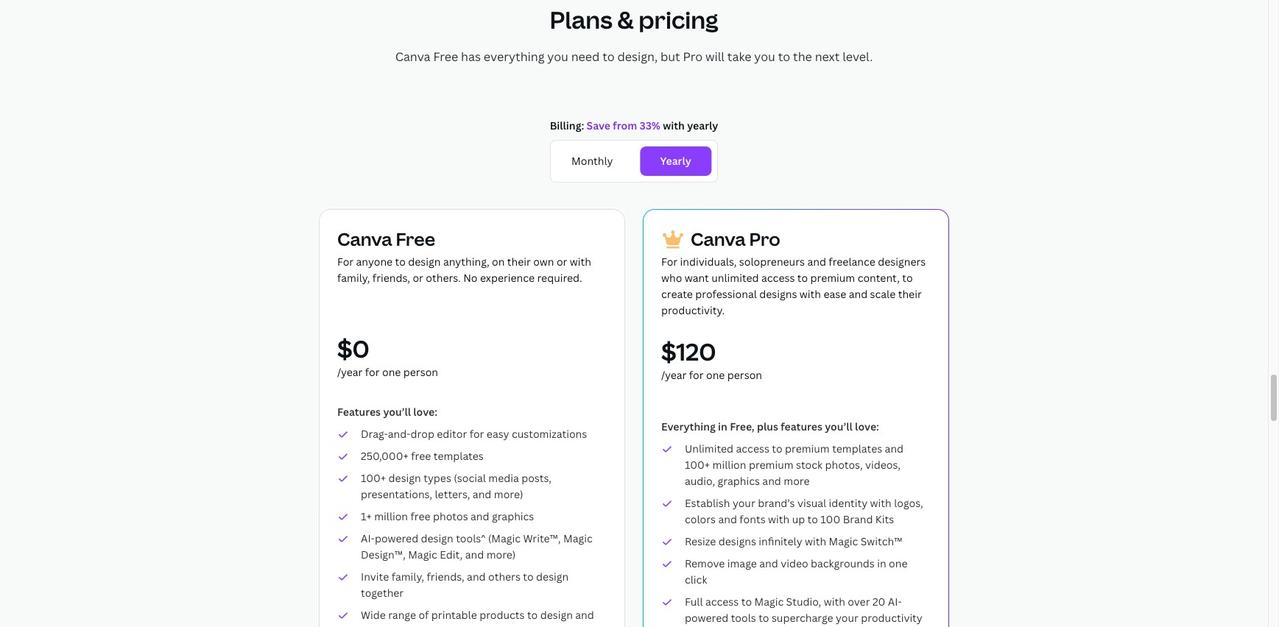 Task type: locate. For each thing, give the bounding box(es) containing it.
1 you from the left
[[547, 49, 568, 65]]

1 to from the left
[[603, 49, 615, 65]]

everything
[[484, 49, 545, 65]]

plans
[[550, 4, 613, 36]]

to right need
[[603, 49, 615, 65]]

1 horizontal spatial to
[[778, 49, 790, 65]]

to left the
[[778, 49, 790, 65]]

1 horizontal spatial you
[[754, 49, 775, 65]]

0 horizontal spatial to
[[603, 49, 615, 65]]

has
[[461, 49, 481, 65]]

you
[[547, 49, 568, 65], [754, 49, 775, 65]]

0 horizontal spatial you
[[547, 49, 568, 65]]

plans & pricing
[[550, 4, 718, 36]]

canva
[[395, 49, 430, 65]]

to
[[603, 49, 615, 65], [778, 49, 790, 65]]

you left need
[[547, 49, 568, 65]]

but
[[661, 49, 680, 65]]

you right take
[[754, 49, 775, 65]]

design,
[[618, 49, 658, 65]]

free
[[433, 49, 458, 65]]

next
[[815, 49, 840, 65]]

will
[[706, 49, 725, 65]]

take
[[727, 49, 752, 65]]

pricing
[[639, 4, 718, 36]]

pro
[[683, 49, 703, 65]]



Task type: describe. For each thing, give the bounding box(es) containing it.
need
[[571, 49, 600, 65]]

canva free has everything you need to design, but pro will take you to the next level.
[[395, 49, 873, 65]]

the
[[793, 49, 812, 65]]

2 you from the left
[[754, 49, 775, 65]]

2 to from the left
[[778, 49, 790, 65]]

&
[[617, 4, 634, 36]]

level.
[[843, 49, 873, 65]]



Task type: vqa. For each thing, say whether or not it's contained in the screenshot.
the rightmost You
yes



